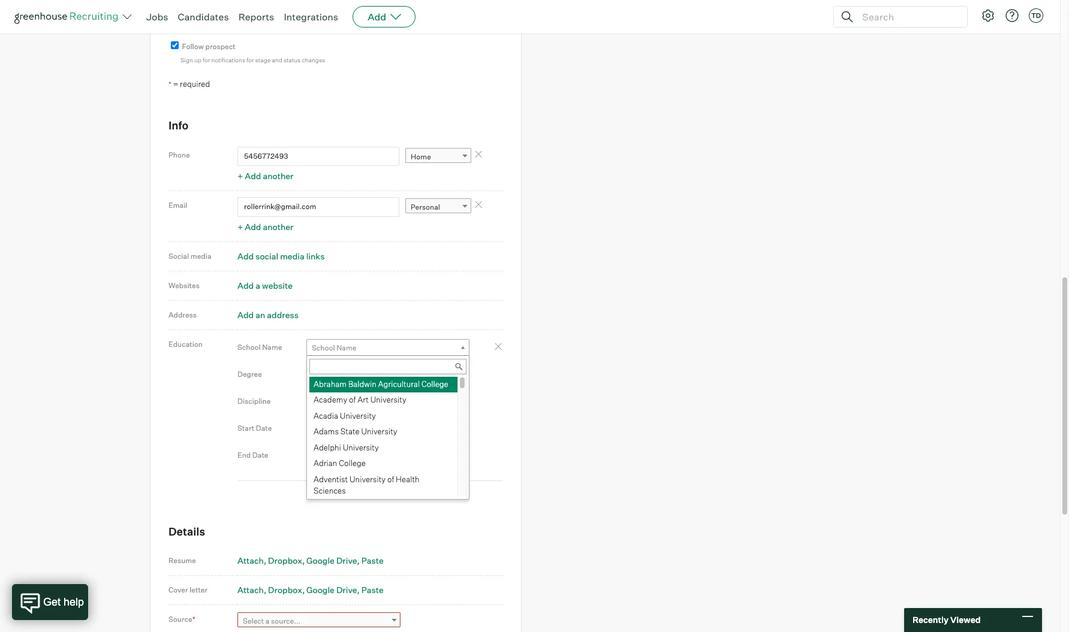 Task type: vqa. For each thing, say whether or not it's contained in the screenshot.
and
yes



Task type: locate. For each thing, give the bounding box(es) containing it.
1 + add another from the top
[[238, 171, 294, 181]]

college right agricultural
[[422, 379, 449, 389]]

of inside option
[[349, 395, 356, 405]]

* left =
[[169, 80, 171, 89]]

websites
[[169, 281, 200, 290]]

0 horizontal spatial for
[[203, 57, 210, 64]]

dropbox link
[[268, 556, 305, 566], [268, 586, 305, 596]]

1 vertical spatial paste
[[362, 586, 384, 596]]

discipline up start date
[[238, 397, 271, 406]]

discipline
[[238, 397, 271, 406], [312, 397, 345, 406]]

2 + add another link from the top
[[238, 222, 294, 232]]

experience
[[211, 9, 251, 19]]

2 + from the top
[[238, 222, 243, 232]]

date right end
[[252, 451, 268, 460]]

adrian college
[[314, 459, 366, 468]]

2 attach from the top
[[238, 586, 264, 596]]

1 another from the top
[[263, 171, 294, 181]]

dropbox link for cover letter
[[268, 586, 305, 596]]

university inside adventist university of health sciences
[[350, 475, 386, 484]]

1 google from the top
[[307, 556, 335, 566]]

discipline link
[[307, 393, 470, 411]]

None text field
[[238, 197, 399, 217]]

+
[[238, 171, 243, 181], [238, 222, 243, 232]]

2 attach link from the top
[[238, 586, 266, 596]]

1 vertical spatial dropbox
[[268, 586, 302, 596]]

adelphi university option
[[310, 441, 458, 456]]

links
[[306, 251, 325, 261]]

of down "adrian college" option
[[387, 475, 394, 484]]

social
[[256, 251, 278, 261]]

media
[[280, 251, 305, 261], [191, 252, 211, 261]]

0 vertical spatial +
[[238, 171, 243, 181]]

paste for cover letter
[[362, 586, 384, 596]]

*
[[169, 80, 171, 89], [192, 616, 195, 625]]

health
[[396, 475, 420, 484]]

school
[[238, 343, 261, 352], [312, 343, 335, 352]]

a left website
[[256, 281, 260, 291]]

1 vertical spatial +
[[238, 222, 243, 232]]

0 vertical spatial + add another link
[[238, 171, 294, 181]]

university down the "abraham baldwin agricultural college" option
[[371, 395, 407, 405]]

home
[[411, 152, 431, 161]]

0 vertical spatial attach dropbox google drive paste
[[238, 556, 384, 566]]

1 horizontal spatial *
[[192, 616, 195, 625]]

university inside acadia university option
[[340, 411, 376, 421]]

2 dropbox from the top
[[268, 586, 302, 596]]

0 vertical spatial paste link
[[362, 556, 384, 566]]

0 vertical spatial of
[[349, 395, 356, 405]]

google
[[307, 556, 335, 566], [307, 586, 335, 596]]

2 paste from the top
[[362, 586, 384, 596]]

drive for cover letter
[[336, 586, 357, 596]]

attach dropbox google drive paste for cover letter
[[238, 586, 384, 596]]

+ add another link for email
[[238, 222, 294, 232]]

1 vertical spatial dropbox link
[[268, 586, 305, 596]]

school down an
[[238, 343, 261, 352]]

1 horizontal spatial college
[[422, 379, 449, 389]]

2 dropbox link from the top
[[268, 586, 305, 596]]

name up baldwin
[[337, 343, 357, 352]]

1 paste from the top
[[362, 556, 384, 566]]

acadia university option
[[310, 409, 458, 425]]

university down acadia university option
[[361, 427, 397, 437]]

academy
[[314, 395, 347, 405]]

attach dropbox google drive paste
[[238, 556, 384, 566], [238, 586, 384, 596]]

1 horizontal spatial of
[[387, 475, 394, 484]]

Follow prospect checkbox
[[171, 41, 179, 49]]

0 horizontal spatial a
[[256, 281, 260, 291]]

add for add social media links
[[238, 251, 254, 261]]

google drive link for resume
[[307, 556, 360, 566]]

2 google drive link from the top
[[307, 586, 360, 596]]

1 vertical spatial another
[[263, 222, 294, 232]]

configure image
[[981, 8, 996, 23]]

attach link
[[238, 556, 266, 566], [238, 586, 266, 596]]

date right start
[[256, 424, 272, 433]]

abraham baldwin agricultural college option
[[310, 377, 458, 393]]

1 horizontal spatial discipline
[[312, 397, 345, 406]]

paste
[[362, 556, 384, 566], [362, 586, 384, 596]]

email
[[169, 201, 187, 210]]

0 horizontal spatial name
[[262, 343, 282, 352]]

changes
[[302, 57, 325, 64]]

None text field
[[255, 7, 267, 26], [238, 147, 399, 166], [310, 359, 467, 375], [255, 7, 267, 26], [238, 147, 399, 166], [310, 359, 467, 375]]

1 drive from the top
[[336, 556, 357, 566]]

a
[[256, 281, 260, 291], [266, 617, 270, 626]]

0 vertical spatial a
[[256, 281, 260, 291]]

media left links
[[280, 251, 305, 261]]

stage
[[255, 57, 271, 64]]

add for add a website
[[238, 281, 254, 291]]

0 horizontal spatial *
[[169, 80, 171, 89]]

attach for resume
[[238, 556, 264, 566]]

google drive link for cover letter
[[307, 586, 360, 596]]

1 paste link from the top
[[362, 556, 384, 566]]

add an address link
[[238, 310, 299, 320]]

0 vertical spatial drive
[[336, 556, 357, 566]]

add a website link
[[238, 281, 293, 291]]

1 google drive link from the top
[[307, 556, 360, 566]]

dropbox
[[268, 556, 302, 566], [268, 586, 302, 596]]

1 vertical spatial of
[[387, 475, 394, 484]]

1 vertical spatial attach dropbox google drive paste
[[238, 586, 384, 596]]

YYYY text field
[[338, 446, 374, 465]]

of
[[349, 395, 356, 405], [387, 475, 394, 484]]

drive for resume
[[336, 556, 357, 566]]

1 attach dropbox google drive paste from the top
[[238, 556, 384, 566]]

0 vertical spatial attach link
[[238, 556, 266, 566]]

drive
[[336, 556, 357, 566], [336, 586, 357, 596]]

list box
[[307, 377, 467, 500]]

1 attach link from the top
[[238, 556, 266, 566]]

dropbox for cover letter
[[268, 586, 302, 596]]

1 vertical spatial a
[[266, 617, 270, 626]]

1 vertical spatial google
[[307, 586, 335, 596]]

+ add another for phone
[[238, 171, 294, 181]]

2 paste link from the top
[[362, 586, 384, 596]]

add a website
[[238, 281, 293, 291]]

1 vertical spatial attach
[[238, 586, 264, 596]]

* = required
[[169, 79, 210, 89]]

adventist university of health sciences
[[314, 475, 420, 496]]

school name up abraham at the bottom of the page
[[312, 343, 357, 352]]

baldwin
[[348, 379, 377, 389]]

attach link for cover letter
[[238, 586, 266, 596]]

cover letter
[[169, 586, 208, 595]]

1 vertical spatial college
[[339, 459, 366, 468]]

+ add another link
[[238, 171, 294, 181], [238, 222, 294, 232]]

0 horizontal spatial degree
[[238, 370, 262, 379]]

school name down an
[[238, 343, 282, 352]]

1 vertical spatial attach link
[[238, 586, 266, 596]]

university inside adelphi university option
[[343, 443, 379, 453]]

name down add an address
[[262, 343, 282, 352]]

school name link
[[307, 339, 470, 357]]

address
[[267, 310, 299, 320]]

greenhouse recruiting image
[[14, 10, 122, 24]]

another for phone
[[263, 171, 294, 181]]

source *
[[169, 616, 195, 625]]

0 vertical spatial + add another
[[238, 171, 294, 181]]

2 drive from the top
[[336, 586, 357, 596]]

0 vertical spatial attach
[[238, 556, 264, 566]]

sign
[[181, 57, 193, 64]]

1 vertical spatial paste link
[[362, 586, 384, 596]]

paste link
[[362, 556, 384, 566], [362, 586, 384, 596]]

resume
[[169, 557, 196, 566]]

1 dropbox from the top
[[268, 556, 302, 566]]

0 vertical spatial google drive link
[[307, 556, 360, 566]]

a right the select
[[266, 617, 270, 626]]

university inside adams state university option
[[361, 427, 397, 437]]

0 vertical spatial dropbox link
[[268, 556, 305, 566]]

university down adams state university
[[343, 443, 379, 453]]

0 vertical spatial another
[[263, 171, 294, 181]]

school up abraham at the bottom of the page
[[312, 343, 335, 352]]

1 for from the left
[[203, 57, 210, 64]]

1 vertical spatial google drive link
[[307, 586, 360, 596]]

university down "adrian college" option
[[350, 475, 386, 484]]

abraham
[[314, 379, 347, 389]]

0 vertical spatial paste
[[362, 556, 384, 566]]

another
[[263, 171, 294, 181], [263, 222, 294, 232]]

date
[[256, 424, 272, 433], [252, 451, 268, 460]]

1 + add another link from the top
[[238, 171, 294, 181]]

0 horizontal spatial discipline
[[238, 397, 271, 406]]

add
[[368, 11, 386, 23], [245, 171, 261, 181], [245, 222, 261, 232], [238, 251, 254, 261], [238, 281, 254, 291], [238, 310, 254, 320]]

0 vertical spatial dropbox
[[268, 556, 302, 566]]

media right social
[[191, 252, 211, 261]]

sign up for notifications for stage and status changes
[[181, 57, 325, 64]]

1 vertical spatial date
[[252, 451, 268, 460]]

recently viewed
[[913, 616, 981, 626]]

info
[[169, 119, 189, 132]]

university down academy of art university
[[340, 411, 376, 421]]

attach
[[238, 556, 264, 566], [238, 586, 264, 596]]

degree
[[238, 370, 262, 379], [312, 370, 336, 379]]

1 attach from the top
[[238, 556, 264, 566]]

1 vertical spatial + add another link
[[238, 222, 294, 232]]

an
[[256, 310, 265, 320]]

discipline up acadia
[[312, 397, 345, 406]]

paste for resume
[[362, 556, 384, 566]]

school name
[[238, 343, 282, 352], [312, 343, 357, 352]]

social
[[169, 252, 189, 261]]

of inside adventist university of health sciences
[[387, 475, 394, 484]]

0 vertical spatial date
[[256, 424, 272, 433]]

notifications
[[212, 57, 245, 64]]

add social media links link
[[238, 251, 325, 261]]

for
[[203, 57, 210, 64], [247, 57, 254, 64]]

of left art
[[349, 395, 356, 405]]

degree up academy
[[312, 370, 336, 379]]

2 google from the top
[[307, 586, 335, 596]]

add for add
[[368, 11, 386, 23]]

college
[[422, 379, 449, 389], [339, 459, 366, 468]]

for right up
[[203, 57, 210, 64]]

1 horizontal spatial a
[[266, 617, 270, 626]]

adrian
[[314, 459, 337, 468]]

* down letter
[[192, 616, 195, 625]]

years
[[190, 9, 209, 19]]

0 vertical spatial google
[[307, 556, 335, 566]]

YYYY text field
[[338, 419, 374, 438]]

1 + from the top
[[238, 171, 243, 181]]

college down adelphi university
[[339, 459, 366, 468]]

name
[[262, 343, 282, 352], [337, 343, 357, 352]]

1 horizontal spatial for
[[247, 57, 254, 64]]

1 vertical spatial drive
[[336, 586, 357, 596]]

2 another from the top
[[263, 222, 294, 232]]

1 dropbox link from the top
[[268, 556, 305, 566]]

degree up start
[[238, 370, 262, 379]]

a for add
[[256, 281, 260, 291]]

2 + add another from the top
[[238, 222, 294, 232]]

google drive link
[[307, 556, 360, 566], [307, 586, 360, 596]]

university
[[371, 395, 407, 405], [340, 411, 376, 421], [361, 427, 397, 437], [343, 443, 379, 453], [350, 475, 386, 484]]

follow prospect
[[182, 42, 236, 51]]

for left stage
[[247, 57, 254, 64]]

1 vertical spatial + add another
[[238, 222, 294, 232]]

0 horizontal spatial of
[[349, 395, 356, 405]]

cover
[[169, 586, 188, 595]]

0 vertical spatial *
[[169, 80, 171, 89]]

dropbox link for resume
[[268, 556, 305, 566]]

0 horizontal spatial college
[[339, 459, 366, 468]]

add inside popup button
[[368, 11, 386, 23]]

2 attach dropbox google drive paste from the top
[[238, 586, 384, 596]]



Task type: describe. For each thing, give the bounding box(es) containing it.
add social media links
[[238, 251, 325, 261]]

personal
[[411, 203, 440, 212]]

td
[[1032, 11, 1041, 20]]

+ for phone
[[238, 171, 243, 181]]

reports link
[[239, 11, 274, 23]]

1 horizontal spatial name
[[337, 343, 357, 352]]

adelphi university
[[314, 443, 379, 453]]

candidates
[[178, 11, 229, 23]]

Search text field
[[860, 8, 957, 25]]

td button
[[1029, 8, 1044, 23]]

+ add another link for phone
[[238, 171, 294, 181]]

* inside * = required
[[169, 80, 171, 89]]

up
[[194, 57, 201, 64]]

abraham baldwin agricultural college
[[314, 379, 449, 389]]

select a source... link
[[238, 613, 401, 631]]

+ add another for email
[[238, 222, 294, 232]]

start
[[238, 424, 254, 433]]

1 vertical spatial *
[[192, 616, 195, 625]]

end date
[[238, 451, 268, 460]]

add for add an address
[[238, 310, 254, 320]]

viewed
[[951, 616, 981, 626]]

adrian college option
[[310, 456, 458, 472]]

adventist
[[314, 475, 348, 484]]

1 horizontal spatial media
[[280, 251, 305, 261]]

2 for from the left
[[247, 57, 254, 64]]

social media
[[169, 252, 211, 261]]

website
[[262, 281, 293, 291]]

reports
[[239, 11, 274, 23]]

university for adelphi university
[[343, 443, 379, 453]]

paste link for cover letter
[[362, 586, 384, 596]]

adams state university
[[314, 427, 397, 437]]

adelphi
[[314, 443, 341, 453]]

university inside academy of art university option
[[371, 395, 407, 405]]

candidates link
[[178, 11, 229, 23]]

recently
[[913, 616, 949, 626]]

degree link
[[307, 366, 470, 384]]

google for cover letter
[[307, 586, 335, 596]]

source
[[169, 616, 192, 625]]

td button
[[1027, 6, 1046, 25]]

letter
[[190, 586, 208, 595]]

follow
[[182, 42, 204, 51]]

MM text field
[[307, 419, 337, 438]]

adams state university option
[[310, 425, 458, 441]]

1 horizontal spatial school name
[[312, 343, 357, 352]]

sciences
[[314, 486, 346, 496]]

address
[[169, 310, 197, 319]]

start date
[[238, 424, 272, 433]]

a for select
[[266, 617, 270, 626]]

details
[[169, 525, 205, 538]]

another for email
[[263, 222, 294, 232]]

agricultural
[[378, 379, 420, 389]]

MM text field
[[307, 446, 337, 465]]

status
[[284, 57, 301, 64]]

1 horizontal spatial school
[[312, 343, 335, 352]]

integrations link
[[284, 11, 338, 23]]

home link
[[405, 148, 471, 166]]

end
[[238, 451, 251, 460]]

jobs link
[[146, 11, 168, 23]]

add button
[[353, 6, 416, 28]]

0 horizontal spatial media
[[191, 252, 211, 261]]

dropbox for resume
[[268, 556, 302, 566]]

university for acadia university
[[340, 411, 376, 421]]

and
[[272, 57, 282, 64]]

2
[[184, 9, 188, 19]]

academy of art university option
[[310, 393, 458, 409]]

google for resume
[[307, 556, 335, 566]]

0 horizontal spatial school
[[238, 343, 261, 352]]

1 horizontal spatial degree
[[312, 370, 336, 379]]

acadia
[[314, 411, 338, 421]]

add an address
[[238, 310, 299, 320]]

art
[[358, 395, 369, 405]]

=
[[173, 79, 178, 89]]

jobs
[[146, 11, 168, 23]]

phone
[[169, 150, 190, 159]]

list box containing abraham baldwin agricultural college
[[307, 377, 467, 500]]

2 years experience
[[184, 9, 251, 19]]

adventist university of health sciences option
[[310, 472, 458, 500]]

date for end date
[[252, 451, 268, 460]]

paste link for resume
[[362, 556, 384, 566]]

personal link
[[405, 199, 471, 216]]

0 vertical spatial college
[[422, 379, 449, 389]]

select
[[243, 617, 264, 626]]

attach for cover letter
[[238, 586, 264, 596]]

date for start date
[[256, 424, 272, 433]]

source...
[[271, 617, 301, 626]]

+ for email
[[238, 222, 243, 232]]

integrations
[[284, 11, 338, 23]]

education
[[169, 340, 203, 349]]

state
[[341, 427, 360, 437]]

university for adventist university of health sciences
[[350, 475, 386, 484]]

attach link for resume
[[238, 556, 266, 566]]

acadia university
[[314, 411, 376, 421]]

prospect
[[205, 42, 236, 51]]

0 horizontal spatial school name
[[238, 343, 282, 352]]

attach dropbox google drive paste for resume
[[238, 556, 384, 566]]

select a source...
[[243, 617, 301, 626]]

adams
[[314, 427, 339, 437]]

academy of art university
[[314, 395, 407, 405]]

required
[[180, 79, 210, 89]]



